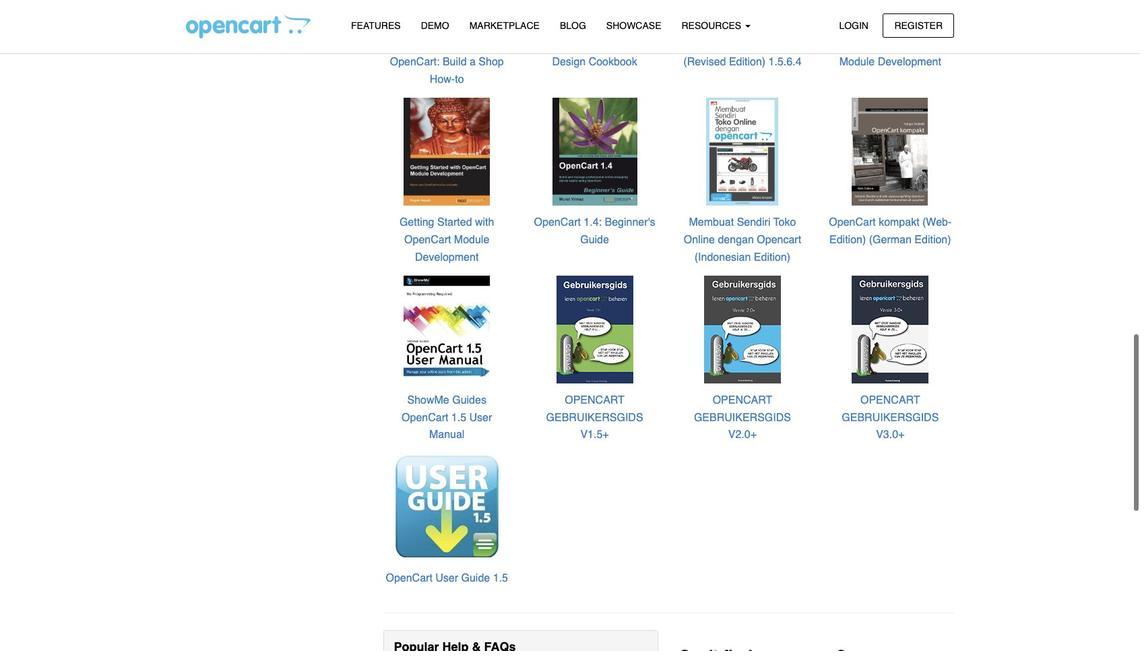 Task type: describe. For each thing, give the bounding box(es) containing it.
template
[[607, 39, 650, 51]]

and
[[925, 39, 943, 51]]

guide inside 'opencart 1.4: beginner's guide'
[[580, 234, 609, 246]]

resources
[[682, 20, 744, 31]]

development inside opencart theme and module development
[[878, 56, 941, 68]]

opencart user guide 1.5
[[386, 572, 508, 584]]

edition) left (german
[[830, 234, 866, 246]]

opencart 1.4: beginner's guide link
[[534, 217, 655, 246]]

manual
[[429, 429, 465, 441]]

opencart gebruikersgids v3.0+ image
[[836, 275, 945, 384]]

online
[[684, 234, 715, 246]]

customising opencart (revised edition) 1.5.6.4 image
[[688, 0, 797, 28]]

opencart gebruikersgids v3.0+ link
[[842, 394, 939, 441]]

showme guides opencart 1.5 user manual link
[[402, 394, 492, 441]]

opencart theme and module development link
[[838, 39, 943, 68]]

membuat sendiri toko online dengan opencart (indonesian edition) image
[[688, 97, 797, 206]]

opencart inside showme guides opencart 1.5 user manual
[[402, 412, 448, 424]]

(indonesian
[[695, 251, 751, 263]]

opencart inside the opencart 1.4 template design cookbook
[[539, 39, 586, 51]]

1.5 for opencart
[[451, 412, 466, 424]]

commerce
[[434, 39, 484, 51]]

toko
[[773, 217, 796, 229]]

membuat sendiri toko online dengan opencart (indonesian edition)
[[684, 217, 801, 263]]

opencart inside customising opencart (revised edition) 1.5.6.4
[[750, 39, 797, 51]]

showme guides opencart 1.5 user manual
[[402, 394, 492, 441]]

guides
[[452, 394, 486, 406]]

opencart gebruikersgids v2.0+
[[694, 394, 791, 441]]

opencart for v1.5+
[[565, 394, 625, 406]]

getting started with opencart module development link
[[400, 217, 494, 263]]

theme
[[888, 39, 922, 51]]

opencart gebruikersgids v2.0+ image
[[688, 275, 797, 384]]

getting
[[400, 217, 434, 229]]

opencart kompakt (web- edition) (german edition)
[[829, 217, 952, 246]]

opencart
[[757, 234, 801, 246]]

module inside opencart theme and module development
[[840, 56, 875, 68]]

opencart - open source shopping cart solution image
[[186, 14, 311, 38]]

showme
[[407, 394, 449, 406]]

opencart inside opencart kompakt (web- edition) (german edition)
[[829, 217, 876, 229]]

dengan
[[718, 234, 754, 246]]

features link
[[341, 14, 411, 38]]

gebruikersgids for v3.0+
[[842, 412, 939, 424]]

opencart gebruikersgids v3.0+
[[842, 394, 939, 441]]

showcase
[[606, 20, 661, 31]]

customising opencart (revised edition) 1.5.6.4
[[684, 39, 802, 68]]

opencart gebruikersgids v2.0+ link
[[694, 394, 791, 441]]

module inside getting started with opencart module development
[[454, 234, 489, 246]]

to
[[455, 73, 464, 85]]

opencart 1.4: beginner's guide
[[534, 217, 655, 246]]

1.5.6.4
[[769, 56, 802, 68]]

opencart kompakt (web- edition) (german edition) link
[[829, 217, 952, 246]]

1 vertical spatial guide
[[461, 572, 490, 584]]

getting started with opencart module development image
[[392, 97, 502, 206]]

user inside showme guides opencart 1.5 user manual
[[469, 412, 492, 424]]

customising
[[688, 39, 747, 51]]

kompakt
[[879, 217, 920, 229]]

(revised
[[684, 56, 726, 68]]

edition) inside customising opencart (revised edition) 1.5.6.4
[[729, 56, 766, 68]]

getting started with opencart module development
[[400, 217, 494, 263]]

design
[[552, 56, 586, 68]]

resources link
[[672, 14, 761, 38]]

showcase link
[[596, 14, 672, 38]]

showme guides opencart 1.5 user manual image
[[392, 275, 502, 384]]

with inside instant e-commerce with opencart: build a shop how-to
[[487, 39, 506, 51]]

(german
[[869, 234, 912, 246]]



Task type: locate. For each thing, give the bounding box(es) containing it.
0 horizontal spatial opencart
[[565, 394, 625, 406]]

edition) down (web-
[[915, 234, 951, 246]]

opencart for v3.0+
[[861, 394, 920, 406]]

0 horizontal spatial guide
[[461, 572, 490, 584]]

development down theme
[[878, 56, 941, 68]]

opencart 1.4 template design cookbook
[[539, 39, 650, 68]]

opencart for v2.0+
[[713, 394, 772, 406]]

module
[[840, 56, 875, 68], [454, 234, 489, 246]]

0 vertical spatial user
[[469, 412, 492, 424]]

0 vertical spatial 1.5
[[451, 412, 466, 424]]

opencart inside opencart theme and module development
[[838, 39, 885, 51]]

1 horizontal spatial user
[[469, 412, 492, 424]]

opencart 1.4: beginner's guide image
[[540, 97, 649, 206]]

opencart user guide 1.5 link
[[386, 572, 508, 584]]

login
[[839, 20, 869, 31]]

0 vertical spatial module
[[840, 56, 875, 68]]

how-
[[430, 73, 455, 85]]

1 horizontal spatial module
[[840, 56, 875, 68]]

0 vertical spatial guide
[[580, 234, 609, 246]]

0 horizontal spatial user
[[436, 572, 458, 584]]

instant e-commerce with opencart: build a shop how-to image
[[392, 0, 502, 28]]

opencart gebruikersgids v1.5+
[[546, 394, 643, 441]]

login link
[[828, 13, 880, 38]]

edition) down opencart
[[754, 251, 791, 263]]

opencart user guide 1.5 image
[[392, 453, 502, 562]]

opencart inside opencart gebruikersgids v1.5+
[[565, 394, 625, 406]]

1.5
[[451, 412, 466, 424], [493, 572, 508, 584]]

opencart gebruikersgids v1.5+ link
[[546, 394, 643, 441]]

opencart 1.4 template design cookbook image
[[540, 0, 649, 28]]

opencart
[[565, 394, 625, 406], [713, 394, 772, 406], [861, 394, 920, 406]]

0 horizontal spatial 1.5
[[451, 412, 466, 424]]

opencart inside 'opencart 1.4: beginner's guide'
[[534, 217, 581, 229]]

1 horizontal spatial guide
[[580, 234, 609, 246]]

user
[[469, 412, 492, 424], [436, 572, 458, 584]]

1 vertical spatial with
[[475, 217, 494, 229]]

demo
[[421, 20, 449, 31]]

blog
[[560, 20, 586, 31]]

membuat
[[689, 217, 734, 229]]

opencart up v2.0+
[[713, 394, 772, 406]]

1 opencart from the left
[[565, 394, 625, 406]]

gebruikersgids
[[546, 412, 643, 424], [694, 412, 791, 424], [842, 412, 939, 424]]

opencart inside getting started with opencart module development
[[404, 234, 451, 246]]

beginner's
[[605, 217, 655, 229]]

edition)
[[729, 56, 766, 68], [830, 234, 866, 246], [915, 234, 951, 246], [754, 251, 791, 263]]

module down started
[[454, 234, 489, 246]]

edition) inside membuat sendiri toko online dengan opencart (indonesian edition)
[[754, 251, 791, 263]]

1 vertical spatial module
[[454, 234, 489, 246]]

3 gebruikersgids from the left
[[842, 412, 939, 424]]

0 horizontal spatial gebruikersgids
[[546, 412, 643, 424]]

1.5 inside showme guides opencart 1.5 user manual
[[451, 412, 466, 424]]

a
[[470, 56, 476, 68]]

v3.0+
[[876, 429, 905, 441]]

started
[[437, 217, 472, 229]]

(web-
[[923, 217, 952, 229]]

marketplace
[[469, 20, 540, 31]]

2 opencart from the left
[[713, 394, 772, 406]]

1 horizontal spatial 1.5
[[493, 572, 508, 584]]

opencart gebruikersgids v1.5+ image
[[540, 275, 649, 384]]

0 vertical spatial with
[[487, 39, 506, 51]]

opencart inside opencart gebruikersgids v3.0+
[[861, 394, 920, 406]]

edition) down customising
[[729, 56, 766, 68]]

gebruikersgids up v2.0+
[[694, 412, 791, 424]]

1 horizontal spatial development
[[878, 56, 941, 68]]

2 horizontal spatial opencart
[[861, 394, 920, 406]]

customising opencart (revised edition) 1.5.6.4 link
[[684, 39, 802, 68]]

guide
[[580, 234, 609, 246], [461, 572, 490, 584]]

1.5 for guide
[[493, 572, 508, 584]]

1.4:
[[584, 217, 602, 229]]

opencart inside opencart gebruikersgids v2.0+
[[713, 394, 772, 406]]

2 horizontal spatial gebruikersgids
[[842, 412, 939, 424]]

register link
[[883, 13, 954, 38]]

module down login link
[[840, 56, 875, 68]]

opencart theme and module development image
[[836, 0, 945, 28]]

membuat sendiri toko online dengan opencart (indonesian edition) link
[[684, 217, 801, 263]]

1 horizontal spatial gebruikersgids
[[694, 412, 791, 424]]

build
[[443, 56, 467, 68]]

1 vertical spatial 1.5
[[493, 572, 508, 584]]

gebruikersgids up v3.0+
[[842, 412, 939, 424]]

opencart up v3.0+
[[861, 394, 920, 406]]

gebruikersgids for v1.5+
[[546, 412, 643, 424]]

blog link
[[550, 14, 596, 38]]

demo link
[[411, 14, 459, 38]]

e-
[[423, 39, 434, 51]]

2 gebruikersgids from the left
[[694, 412, 791, 424]]

0 horizontal spatial module
[[454, 234, 489, 246]]

features
[[351, 20, 401, 31]]

development down started
[[415, 251, 479, 263]]

cookbook
[[589, 56, 637, 68]]

instant e-commerce with opencart: build a shop how-to
[[388, 39, 506, 85]]

3 opencart from the left
[[861, 394, 920, 406]]

gebruikersgids for v2.0+
[[694, 412, 791, 424]]

1.4
[[589, 39, 604, 51]]

1 vertical spatial user
[[436, 572, 458, 584]]

v1.5+
[[581, 429, 609, 441]]

opencart:
[[390, 56, 440, 68]]

with up shop
[[487, 39, 506, 51]]

with right started
[[475, 217, 494, 229]]

gebruikersgids up v1.5+
[[546, 412, 643, 424]]

with
[[487, 39, 506, 51], [475, 217, 494, 229]]

opencart kompakt (web-edition) (german edition) image
[[836, 97, 945, 206]]

register
[[895, 20, 943, 31]]

1 gebruikersgids from the left
[[546, 412, 643, 424]]

v2.0+
[[728, 429, 757, 441]]

marketplace link
[[459, 14, 550, 38]]

instant
[[388, 39, 420, 51]]

0 horizontal spatial development
[[415, 251, 479, 263]]

sendiri
[[737, 217, 771, 229]]

opencart 1.4 template design cookbook link
[[539, 39, 650, 68]]

0 vertical spatial development
[[878, 56, 941, 68]]

with inside getting started with opencart module development
[[475, 217, 494, 229]]

shop
[[479, 56, 504, 68]]

opencart theme and module development
[[838, 39, 943, 68]]

development inside getting started with opencart module development
[[415, 251, 479, 263]]

1 horizontal spatial opencart
[[713, 394, 772, 406]]

opencart
[[539, 39, 586, 51], [750, 39, 797, 51], [838, 39, 885, 51], [534, 217, 581, 229], [829, 217, 876, 229], [404, 234, 451, 246], [402, 412, 448, 424], [386, 572, 433, 584]]

instant e-commerce with opencart: build a shop how-to link
[[388, 39, 506, 85]]

development
[[878, 56, 941, 68], [415, 251, 479, 263]]

opencart up v1.5+
[[565, 394, 625, 406]]

1 vertical spatial development
[[415, 251, 479, 263]]



Task type: vqa. For each thing, say whether or not it's contained in the screenshot.
average
no



